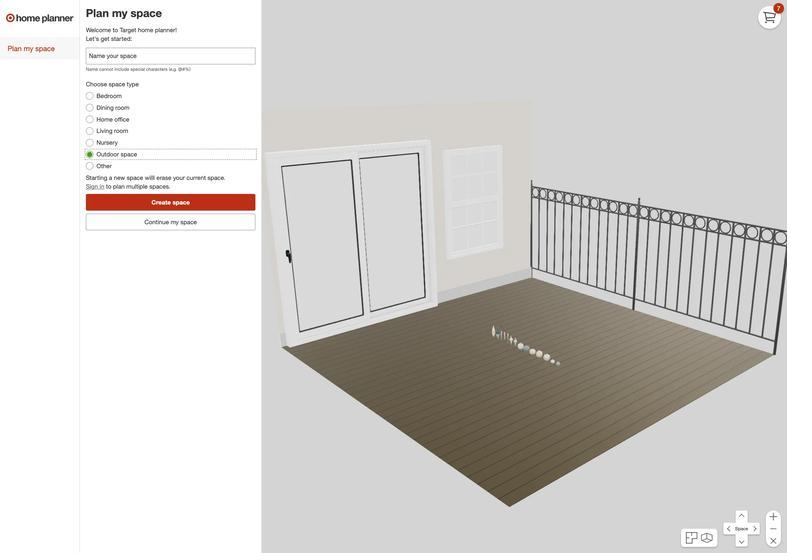 Task type: describe. For each thing, give the bounding box(es) containing it.
welcome to target home planner! let's get started:
[[86, 26, 177, 42]]

plan my space inside button
[[8, 44, 55, 53]]

space.
[[208, 174, 226, 181]]

living
[[97, 127, 113, 135]]

7
[[778, 4, 781, 12]]

bedroom
[[97, 92, 122, 100]]

outdoor
[[97, 150, 119, 158]]

space inside button
[[181, 218, 197, 226]]

plan
[[113, 182, 125, 190]]

1 horizontal spatial plan my space
[[86, 6, 162, 20]]

continue my space button
[[86, 213, 256, 230]]

my inside button
[[24, 44, 33, 53]]

1 horizontal spatial plan
[[86, 6, 109, 20]]

Nursery radio
[[86, 139, 94, 146]]

multiple
[[126, 182, 148, 190]]

tilt camera up 30° image
[[736, 511, 749, 523]]

dining room
[[97, 104, 130, 111]]

planner!
[[155, 26, 177, 34]]

living room
[[97, 127, 128, 135]]

home
[[97, 115, 113, 123]]

Home office radio
[[86, 116, 94, 123]]

name cannot include special characters (e.g. @#%)
[[86, 66, 191, 72]]

office
[[115, 115, 129, 123]]

Living room radio
[[86, 127, 94, 135]]

(e.g.
[[169, 66, 177, 72]]

pan camera right 30° image
[[748, 523, 761, 535]]

a
[[109, 174, 112, 181]]

spaces.
[[150, 182, 170, 190]]

create space button
[[86, 194, 256, 210]]

characters
[[146, 66, 168, 72]]

nursery
[[97, 139, 118, 146]]

pan camera left 30° image
[[724, 523, 737, 535]]

space inside button
[[35, 44, 55, 53]]

Outdoor space radio
[[86, 151, 94, 158]]

cannot
[[99, 66, 113, 72]]

sign
[[86, 182, 98, 190]]

Dining room radio
[[86, 104, 94, 111]]

current
[[187, 174, 206, 181]]

space up bedroom
[[109, 80, 125, 88]]

space inside 'starting a new space willl erase your current space. sign in to plan multiple spaces.'
[[127, 174, 143, 181]]



Task type: locate. For each thing, give the bounding box(es) containing it.
room for dining room
[[115, 104, 130, 111]]

target
[[120, 26, 136, 34]]

0 vertical spatial my
[[112, 6, 128, 20]]

0 horizontal spatial to
[[106, 182, 112, 190]]

space up multiple
[[127, 174, 143, 181]]

plan my space up target
[[86, 6, 162, 20]]

home office
[[97, 115, 129, 123]]

your
[[173, 174, 185, 181]]

welcome
[[86, 26, 111, 34]]

2 vertical spatial my
[[171, 218, 179, 226]]

0 vertical spatial room
[[115, 104, 130, 111]]

0 vertical spatial plan
[[86, 6, 109, 20]]

space down the create space button
[[181, 218, 197, 226]]

Other radio
[[86, 162, 94, 170]]

1 vertical spatial room
[[114, 127, 128, 135]]

other
[[97, 162, 112, 170]]

my up target
[[112, 6, 128, 20]]

space inside button
[[173, 198, 190, 206]]

room down office
[[114, 127, 128, 135]]

room
[[115, 104, 130, 111], [114, 127, 128, 135]]

None text field
[[86, 48, 256, 64]]

0 vertical spatial to
[[113, 26, 118, 34]]

outdoor space
[[97, 150, 137, 158]]

plan my space down home planner landing page image
[[8, 44, 55, 53]]

get
[[101, 35, 109, 42]]

0 horizontal spatial my
[[24, 44, 33, 53]]

name
[[86, 66, 98, 72]]

create
[[152, 198, 171, 206]]

1 vertical spatial my
[[24, 44, 33, 53]]

room up office
[[115, 104, 130, 111]]

create space
[[152, 198, 190, 206]]

choose space type
[[86, 80, 139, 88]]

to right in
[[106, 182, 112, 190]]

space down home planner landing page image
[[35, 44, 55, 53]]

room for living room
[[114, 127, 128, 135]]

plan my space button
[[0, 37, 80, 60]]

my right continue
[[171, 218, 179, 226]]

continue my space
[[145, 218, 197, 226]]

let's
[[86, 35, 99, 42]]

front view button icon image
[[702, 533, 713, 543]]

my
[[112, 6, 128, 20], [24, 44, 33, 53], [171, 218, 179, 226]]

tilt camera down 30° image
[[736, 535, 749, 547]]

0 horizontal spatial plan my space
[[8, 44, 55, 53]]

space right 'create'
[[173, 198, 190, 206]]

special
[[131, 66, 145, 72]]

top view button icon image
[[687, 532, 698, 544]]

starting
[[86, 174, 107, 181]]

new
[[114, 174, 125, 181]]

space right outdoor
[[121, 150, 137, 158]]

plan
[[86, 6, 109, 20], [8, 44, 22, 53]]

Bedroom radio
[[86, 92, 94, 100]]

my inside button
[[171, 218, 179, 226]]

willl
[[145, 174, 155, 181]]

plan inside plan my space button
[[8, 44, 22, 53]]

1 horizontal spatial my
[[112, 6, 128, 20]]

space up home
[[131, 6, 162, 20]]

type
[[127, 80, 139, 88]]

erase
[[157, 174, 172, 181]]

1 horizontal spatial to
[[113, 26, 118, 34]]

plan my space
[[86, 6, 162, 20], [8, 44, 55, 53]]

starting a new space willl erase your current space. sign in to plan multiple spaces.
[[86, 174, 226, 190]]

1 vertical spatial plan
[[8, 44, 22, 53]]

home planner landing page image
[[6, 6, 73, 30]]

7 button
[[759, 3, 785, 29]]

dining
[[97, 104, 114, 111]]

1 vertical spatial plan my space
[[8, 44, 55, 53]]

include
[[115, 66, 129, 72]]

continue
[[145, 218, 169, 226]]

1 vertical spatial to
[[106, 182, 112, 190]]

2 horizontal spatial my
[[171, 218, 179, 226]]

started:
[[111, 35, 132, 42]]

choose
[[86, 80, 107, 88]]

home
[[138, 26, 153, 34]]

to
[[113, 26, 118, 34], [106, 182, 112, 190]]

0 horizontal spatial plan
[[8, 44, 22, 53]]

to up 'started:'
[[113, 26, 118, 34]]

@#%)
[[178, 66, 191, 72]]

to inside "welcome to target home planner! let's get started:"
[[113, 26, 118, 34]]

my down home planner landing page image
[[24, 44, 33, 53]]

0 vertical spatial plan my space
[[86, 6, 162, 20]]

sign in button
[[86, 182, 104, 191]]

space
[[131, 6, 162, 20], [35, 44, 55, 53], [109, 80, 125, 88], [121, 150, 137, 158], [127, 174, 143, 181], [173, 198, 190, 206], [181, 218, 197, 226]]

space
[[736, 526, 749, 531]]

in
[[100, 182, 104, 190]]

to inside 'starting a new space willl erase your current space. sign in to plan multiple spaces.'
[[106, 182, 112, 190]]



Task type: vqa. For each thing, say whether or not it's contained in the screenshot.
bottommost Chair
no



